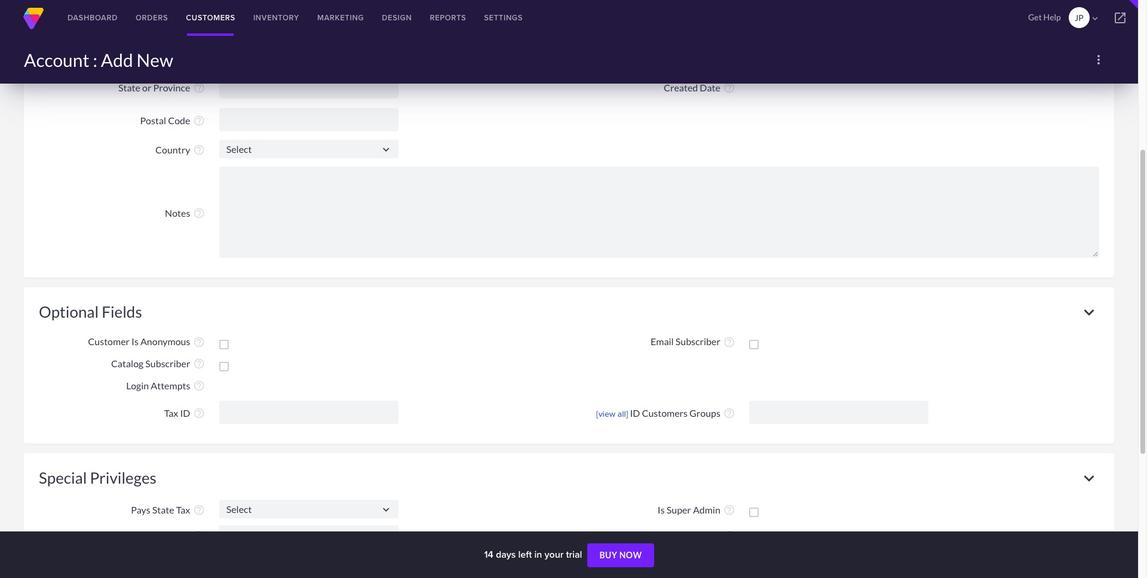 Task type: vqa. For each thing, say whether or not it's contained in the screenshot.
help_outline
yes



Task type: locate. For each thing, give the bounding box(es) containing it.
1 vertical spatial subscriber
[[145, 358, 190, 369]]

id inside tax id help_outline
[[180, 407, 190, 419]]

address
[[129, 16, 163, 27]]

line
[[165, 16, 183, 27]]

email
[[651, 336, 674, 347]]

0 horizontal spatial subscriber
[[145, 358, 190, 369]]

admin
[[693, 504, 721, 516]]

to
[[639, 530, 649, 541]]

tax inside tax id help_outline
[[164, 407, 178, 419]]

1 horizontal spatial subscriber
[[676, 336, 721, 347]]

is left super
[[658, 504, 665, 516]]

1 horizontal spatial id
[[630, 407, 640, 419]]

is
[[132, 336, 139, 347], [658, 504, 665, 516]]

tax inside pays state tax help_outline
[[176, 504, 190, 516]]

account
[[24, 49, 89, 71]]

1 vertical spatial tax
[[176, 504, 190, 516]]

subscriber right email
[[676, 336, 721, 347]]

customers left groups
[[642, 407, 688, 419]]

 for country
[[380, 143, 392, 156]]

email subscriber help_outline
[[651, 336, 735, 348]]

discount
[[129, 530, 167, 541]]

14 days left in your trial
[[484, 548, 585, 562]]

customers
[[186, 12, 235, 23], [642, 407, 688, 419]]

1 horizontal spatial customers
[[642, 407, 688, 419]]

customers inside [view all] id customers groups help_outline
[[642, 407, 688, 419]]

buy now link
[[588, 544, 654, 568]]

created date help_outline
[[664, 82, 735, 94]]

notes help_outline
[[165, 207, 205, 219]]

customer
[[88, 336, 130, 347]]

pricing discount level help_outline
[[98, 530, 205, 542]]

0 vertical spatial 
[[380, 143, 392, 156]]

customer is anonymous help_outline
[[88, 336, 205, 348]]

subscriber inside email subscriber help_outline
[[676, 336, 721, 347]]

inventory
[[253, 12, 299, 23]]

help_outline inside email subscriber help_outline
[[724, 336, 735, 348]]

1 expand_more from the top
[[1079, 302, 1100, 323]]

0 horizontal spatial id
[[180, 407, 190, 419]]

marketing
[[317, 12, 364, 23]]

3  from the top
[[380, 530, 392, 542]]

help_outline inside allow access to private_sections help_outline
[[724, 530, 735, 542]]

None text field
[[219, 401, 398, 425], [750, 401, 929, 425], [219, 401, 398, 425], [750, 401, 929, 425]]

help_outline inside catalog subscriber help_outline
[[193, 358, 205, 370]]

help_outline
[[193, 16, 205, 28], [193, 82, 205, 94], [724, 82, 735, 94], [193, 115, 205, 127], [193, 144, 205, 156], [193, 207, 205, 219], [193, 336, 205, 348], [724, 336, 735, 348], [193, 358, 205, 370], [193, 380, 205, 392], [193, 408, 205, 420], [724, 408, 735, 420], [193, 504, 205, 516], [724, 504, 735, 516], [193, 530, 205, 542], [724, 530, 735, 542]]

1 id from the left
[[630, 407, 640, 419]]

tax down attempts
[[164, 407, 178, 419]]

0 horizontal spatial is
[[132, 336, 139, 347]]

None text field
[[219, 75, 398, 99], [219, 108, 398, 131], [219, 140, 398, 158], [219, 167, 1100, 258], [219, 500, 398, 519], [219, 75, 398, 99], [219, 108, 398, 131], [219, 140, 398, 158], [219, 167, 1100, 258], [219, 500, 398, 519]]

1 vertical spatial is
[[658, 504, 665, 516]]

pays state tax help_outline
[[131, 504, 205, 516]]

state right pays
[[152, 504, 174, 516]]

1 vertical spatial expand_more
[[1079, 469, 1100, 489]]

expand_more
[[1079, 302, 1100, 323], [1079, 469, 1100, 489]]

anonymous
[[140, 336, 190, 347]]

2 expand_more from the top
[[1079, 469, 1100, 489]]

0 vertical spatial expand_more
[[1079, 302, 1100, 323]]

 link
[[1103, 0, 1138, 36]]

your
[[545, 548, 564, 562]]

optional
[[39, 302, 99, 322]]

private_sections
[[651, 530, 721, 541]]

0 vertical spatial is
[[132, 336, 139, 347]]

2 vertical spatial 
[[380, 530, 392, 542]]

is inside customer is anonymous help_outline
[[132, 336, 139, 347]]

help_outline inside pricing discount level help_outline
[[193, 530, 205, 542]]

tax id help_outline
[[164, 407, 205, 420]]

reports
[[430, 12, 466, 23]]

1 vertical spatial state
[[152, 504, 174, 516]]

state inside pays state tax help_outline
[[152, 504, 174, 516]]

help
[[1044, 12, 1061, 22]]

id right all]
[[630, 407, 640, 419]]

get help
[[1029, 12, 1061, 22]]

state left or
[[118, 82, 140, 93]]

in
[[534, 548, 542, 562]]

1 horizontal spatial is
[[658, 504, 665, 516]]

0 vertical spatial state
[[118, 82, 140, 93]]

[view
[[596, 408, 616, 420]]

postal code help_outline
[[140, 114, 205, 127]]

subscriber down anonymous
[[145, 358, 190, 369]]

id
[[630, 407, 640, 419], [180, 407, 190, 419]]

date
[[700, 82, 721, 93]]

 for pays state tax
[[380, 504, 392, 517]]

country
[[155, 144, 190, 155]]

state
[[118, 82, 140, 93], [152, 504, 174, 516]]

subscriber for email subscriber help_outline
[[676, 336, 721, 347]]

help_outline inside created date help_outline
[[724, 82, 735, 94]]

access
[[609, 530, 637, 541]]

address line 2 help_outline
[[129, 16, 205, 28]]

2  from the top
[[380, 504, 392, 517]]

country help_outline
[[155, 144, 205, 156]]

0 vertical spatial tax
[[164, 407, 178, 419]]

is up catalog
[[132, 336, 139, 347]]

help_outline inside [view all] id customers groups help_outline
[[724, 408, 735, 420]]

tax up level
[[176, 504, 190, 516]]

tax
[[164, 407, 178, 419], [176, 504, 190, 516]]

0 vertical spatial subscriber
[[676, 336, 721, 347]]

login attempts help_outline
[[126, 380, 205, 392]]

id down attempts
[[180, 407, 190, 419]]

notes
[[165, 207, 190, 218]]

1 vertical spatial 
[[380, 504, 392, 517]]

2 id from the left
[[180, 407, 190, 419]]

help_outline inside pays state tax help_outline
[[193, 504, 205, 516]]

help_outline inside postal code help_outline
[[193, 115, 205, 127]]

get
[[1029, 12, 1042, 22]]

pricing
[[98, 530, 127, 541]]

subscriber
[[676, 336, 721, 347], [145, 358, 190, 369]]

expand_more for special privileges
[[1079, 469, 1100, 489]]

1 vertical spatial customers
[[642, 407, 688, 419]]

customers right line
[[186, 12, 235, 23]]

1  from the top
[[380, 143, 392, 156]]

14
[[484, 548, 494, 562]]

[view all] id customers groups help_outline
[[596, 407, 735, 420]]

more_vert button
[[1087, 48, 1111, 72]]

optional fields
[[39, 302, 142, 322]]

0 horizontal spatial customers
[[186, 12, 235, 23]]

1 horizontal spatial state
[[152, 504, 174, 516]]

[view all] link
[[596, 408, 628, 420]]

subscriber inside catalog subscriber help_outline
[[145, 358, 190, 369]]


[[380, 143, 392, 156], [380, 504, 392, 517], [380, 530, 392, 542]]

from
[[660, 559, 682, 571]]

0 horizontal spatial state
[[118, 82, 140, 93]]



Task type: describe. For each thing, give the bounding box(es) containing it.
jp
[[1075, 13, 1084, 23]]

all]
[[618, 408, 628, 420]]

privileges
[[90, 469, 156, 488]]

super
[[667, 504, 691, 516]]

help_outline inside state or province help_outline
[[193, 82, 205, 94]]

dashboard link
[[59, 0, 127, 36]]

id inside [view all] id customers groups help_outline
[[630, 407, 640, 419]]

pays
[[131, 504, 150, 516]]

city
[[173, 49, 190, 60]]

buy now
[[600, 550, 642, 561]]

expand_more for optional fields
[[1079, 302, 1100, 323]]

buy
[[600, 550, 618, 561]]

is inside "is super admin help_outline"
[[658, 504, 665, 516]]

design
[[382, 12, 412, 23]]

dashboard
[[68, 12, 118, 23]]

new
[[137, 49, 173, 71]]

removed from rewards
[[619, 559, 721, 571]]

special
[[39, 469, 87, 488]]

orders
[[136, 12, 168, 23]]

help_outline inside "is super admin help_outline"
[[724, 504, 735, 516]]

or
[[142, 82, 151, 93]]

groups
[[690, 407, 721, 419]]

state inside state or province help_outline
[[118, 82, 140, 93]]

:
[[93, 49, 97, 71]]

removed
[[619, 559, 658, 571]]

help_outline inside the country help_outline
[[193, 144, 205, 156]]

subscriber for catalog subscriber help_outline
[[145, 358, 190, 369]]

add
[[101, 49, 133, 71]]

special privileges
[[39, 469, 156, 488]]

state or province help_outline
[[118, 82, 205, 94]]

allow
[[583, 530, 607, 541]]

created
[[664, 82, 698, 93]]

help_outline inside login attempts help_outline
[[193, 380, 205, 392]]

fields
[[102, 302, 142, 322]]

is super admin help_outline
[[658, 504, 735, 516]]

rewards
[[684, 559, 721, 571]]

settings
[[484, 12, 523, 23]]

trial
[[566, 548, 582, 562]]

more_vert
[[1092, 53, 1106, 67]]

catalog subscriber help_outline
[[111, 358, 205, 370]]

login
[[126, 380, 149, 391]]

level
[[168, 530, 190, 541]]

catalog
[[111, 358, 144, 369]]

account : add new
[[24, 49, 173, 71]]

days
[[496, 548, 516, 562]]

0 vertical spatial customers
[[186, 12, 235, 23]]

attempts
[[151, 380, 190, 391]]

help_outline inside notes help_outline
[[193, 207, 205, 219]]

now
[[619, 550, 642, 561]]


[[1090, 13, 1101, 24]]

allow access to private_sections help_outline
[[583, 530, 735, 542]]

code
[[168, 114, 190, 126]]

help_outline inside customer is anonymous help_outline
[[193, 336, 205, 348]]

help_outline inside the "address line 2 help_outline"
[[193, 16, 205, 28]]

left
[[518, 548, 532, 562]]


[[1113, 11, 1128, 25]]

province
[[153, 82, 190, 93]]

2
[[185, 16, 190, 27]]

postal
[[140, 114, 166, 126]]

help_outline inside tax id help_outline
[[193, 408, 205, 420]]



